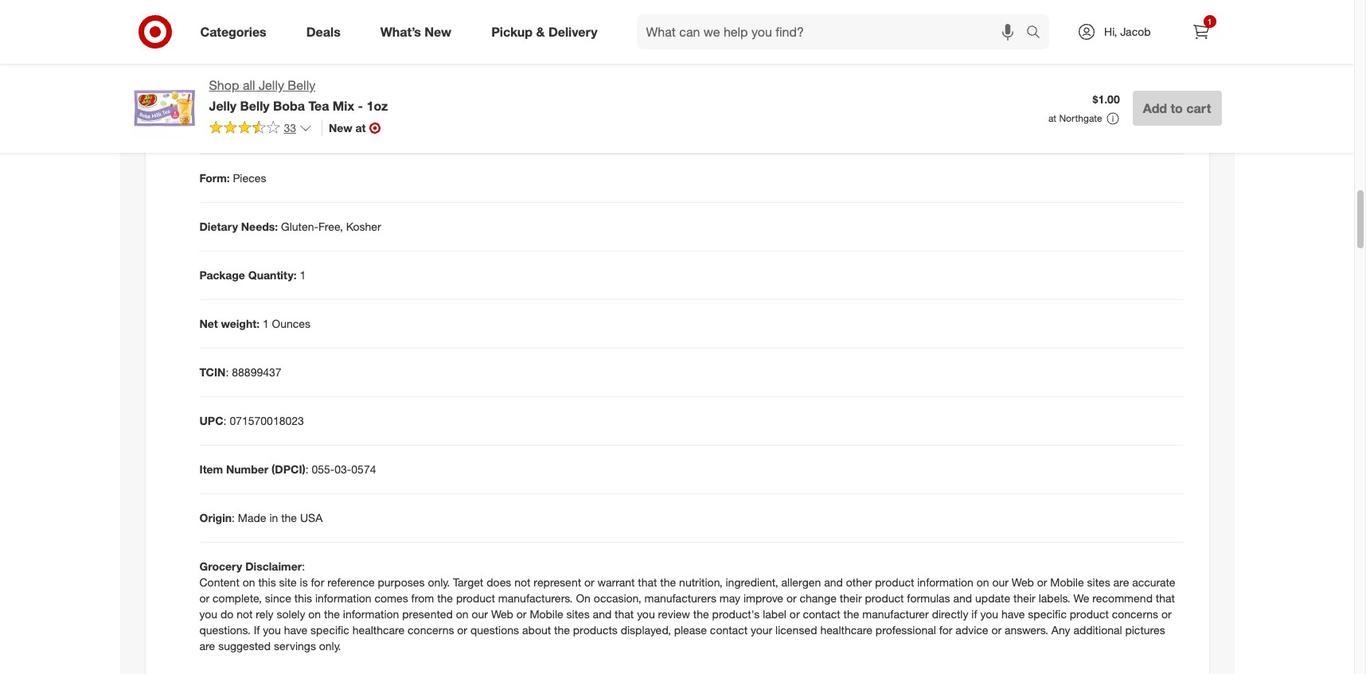 Task type: describe. For each thing, give the bounding box(es) containing it.
add to cart button
[[1133, 91, 1222, 126]]

specifications button
[[158, 16, 1197, 67]]

hi, jacob
[[1105, 25, 1151, 38]]

manufacturers.
[[498, 592, 573, 605]]

tea
[[309, 98, 329, 114]]

pictures
[[1126, 623, 1166, 637]]

1 for package quantity: 1
[[300, 268, 306, 282]]

1 horizontal spatial only.
[[428, 576, 450, 589]]

please
[[674, 623, 707, 637]]

new at
[[329, 121, 366, 134]]

1 vertical spatial jelly
[[209, 98, 237, 114]]

reference
[[327, 576, 375, 589]]

0 horizontal spatial specific
[[311, 623, 349, 637]]

1 vertical spatial mobile
[[530, 607, 564, 621]]

northgate
[[1060, 112, 1103, 124]]

jacob
[[1121, 25, 1151, 38]]

about
[[522, 623, 551, 637]]

item
[[199, 463, 223, 476]]

1 their from the left
[[840, 592, 862, 605]]

not
[[282, 74, 300, 88]]

1 vertical spatial for
[[940, 623, 953, 637]]

item number (dpci) : 055-03-0574
[[199, 463, 376, 476]]

if
[[972, 607, 978, 621]]

03-
[[335, 463, 351, 476]]

-
[[358, 98, 363, 114]]

2 healthcare from the left
[[821, 623, 873, 637]]

contains:
[[199, 74, 250, 88]]

1 horizontal spatial sites
[[1087, 576, 1111, 589]]

net
[[199, 317, 218, 330]]

nutrition,
[[679, 576, 723, 589]]

origin
[[199, 511, 232, 525]]

1oz
[[367, 98, 388, 114]]

0 horizontal spatial new
[[329, 121, 353, 134]]

readiness:
[[244, 123, 303, 136]]

mix
[[333, 98, 354, 114]]

2 their from the left
[[1014, 592, 1036, 605]]

the right in
[[281, 511, 297, 525]]

pickup & delivery link
[[478, 14, 618, 49]]

categories
[[200, 24, 267, 39]]

&
[[536, 24, 545, 39]]

0574
[[351, 463, 376, 476]]

1 vertical spatial of
[[231, 123, 241, 136]]

in
[[269, 511, 278, 525]]

solely
[[277, 607, 305, 621]]

the down other
[[844, 607, 860, 621]]

0 vertical spatial not
[[515, 576, 531, 589]]

formulas
[[907, 592, 951, 605]]

1 vertical spatial sites
[[567, 607, 590, 621]]

on
[[576, 592, 591, 605]]

complete,
[[213, 592, 262, 605]]

1 horizontal spatial are
[[1114, 576, 1130, 589]]

suggested
[[218, 639, 271, 653]]

you up displayed,
[[637, 607, 655, 621]]

upc : 071570018023
[[199, 414, 304, 428]]

: for 88899437
[[226, 365, 229, 379]]

what's new
[[380, 24, 452, 39]]

made
[[238, 511, 266, 525]]

professional
[[876, 623, 936, 637]]

or right advice on the bottom of the page
[[992, 623, 1002, 637]]

0 vertical spatial that
[[638, 576, 657, 589]]

other
[[846, 576, 872, 589]]

1 horizontal spatial and
[[824, 576, 843, 589]]

: for 071570018023
[[223, 414, 227, 428]]

any inside grocery disclaimer : content on this site is for reference purposes only.  target does not represent or warrant that the nutrition, ingredient, allergen and other product information on our web or mobile sites are accurate or complete, since this information comes from the product manufacturers.  on occasion, manufacturers may improve or change their product formulas and update their labels.  we recommend that you do not rely solely on the information presented on our web or mobile sites and that you review the product's label or contact the manufacturer directly if you have specific product concerns or questions.  if you have specific healthcare concerns or questions about the products displayed, please contact your licensed healthcare professional for advice or answers.  any additional pictures are suggested servings only.
[[1052, 623, 1071, 637]]

1 horizontal spatial at
[[1049, 112, 1057, 124]]

if
[[254, 623, 260, 637]]

: inside grocery disclaimer : content on this site is for reference purposes only.  target does not represent or warrant that the nutrition, ingredient, allergen and other product information on our web or mobile sites are accurate or complete, since this information comes from the product manufacturers.  on occasion, manufacturers may improve or change their product formulas and update their labels.  we recommend that you do not rely solely on the information presented on our web or mobile sites and that you review the product's label or contact the manufacturer directly if you have specific product concerns or questions.  if you have specific healthcare concerns or questions about the products displayed, please contact your licensed healthcare professional for advice or answers.  any additional pictures are suggested servings only.
[[302, 560, 305, 573]]

comes
[[375, 592, 408, 605]]

is
[[300, 576, 308, 589]]

$1.00
[[1093, 93, 1120, 106]]

1 vertical spatial have
[[284, 623, 308, 637]]

ready
[[306, 123, 337, 136]]

or down manufacturers.
[[517, 607, 527, 621]]

or up licensed
[[790, 607, 800, 621]]

update
[[976, 592, 1011, 605]]

or up the labels.
[[1037, 576, 1048, 589]]

0 vertical spatial information
[[918, 576, 974, 589]]

on down target
[[456, 607, 469, 621]]

deals
[[306, 24, 341, 39]]

1 vertical spatial our
[[472, 607, 488, 621]]

pickup
[[491, 24, 533, 39]]

2 vertical spatial that
[[615, 607, 634, 621]]

or up on
[[585, 576, 595, 589]]

kosher
[[346, 220, 381, 233]]

all
[[243, 77, 255, 93]]

1 healthcare from the left
[[353, 623, 405, 637]]

0 horizontal spatial at
[[356, 121, 366, 134]]

tcin
[[199, 365, 226, 379]]

88899437
[[232, 365, 282, 379]]

recommend
[[1093, 592, 1153, 605]]

upc
[[199, 414, 223, 428]]

advice
[[956, 623, 989, 637]]

shop
[[209, 77, 239, 93]]

answers.
[[1005, 623, 1049, 637]]

presented
[[402, 607, 453, 621]]

represent
[[534, 576, 581, 589]]

state of readiness: ready to eat
[[199, 123, 370, 136]]

0 vertical spatial jelly
[[259, 77, 284, 93]]

0 horizontal spatial this
[[258, 576, 276, 589]]

ingredient,
[[726, 576, 779, 589]]

usa
[[300, 511, 323, 525]]

improve
[[744, 592, 784, 605]]

image of jelly belly boba tea mix - 1oz image
[[133, 76, 196, 140]]

ounces
[[272, 317, 311, 330]]

0 vertical spatial contact
[[803, 607, 841, 621]]

questions
[[471, 623, 519, 637]]



Task type: vqa. For each thing, say whether or not it's contained in the screenshot.
21 link
no



Task type: locate. For each thing, give the bounding box(es) containing it.
categories link
[[187, 14, 286, 49]]

you right the 'if'
[[263, 623, 281, 637]]

0 vertical spatial new
[[425, 24, 452, 39]]

web up answers.
[[1012, 576, 1034, 589]]

what's
[[380, 24, 421, 39]]

our
[[993, 576, 1009, 589], [472, 607, 488, 621]]

0 vertical spatial and
[[824, 576, 843, 589]]

pickup & delivery
[[491, 24, 598, 39]]

at left northgate
[[1049, 112, 1057, 124]]

1 for net weight: 1 ounces
[[263, 317, 269, 330]]

form:
[[199, 171, 230, 185]]

1 vertical spatial contact
[[710, 623, 748, 637]]

on right "solely"
[[308, 607, 321, 621]]

origin : made in the usa
[[199, 511, 323, 525]]

jelly right all
[[259, 77, 284, 93]]

1 right quantity:
[[300, 268, 306, 282]]

specific down the labels.
[[1028, 607, 1067, 621]]

: left 88899437
[[226, 365, 229, 379]]

package quantity: 1
[[199, 268, 306, 282]]

that
[[638, 576, 657, 589], [1156, 592, 1175, 605], [615, 607, 634, 621]]

1 horizontal spatial not
[[515, 576, 531, 589]]

you left "do" at bottom
[[199, 607, 217, 621]]

add
[[1143, 100, 1168, 116]]

package
[[199, 268, 245, 282]]

0 vertical spatial belly
[[288, 77, 316, 93]]

are down the questions. in the left of the page
[[199, 639, 215, 653]]

1 horizontal spatial their
[[1014, 592, 1036, 605]]

web up the questions
[[491, 607, 514, 621]]

0 horizontal spatial and
[[593, 607, 612, 621]]

on up update
[[977, 576, 990, 589]]

0 vertical spatial mobile
[[1051, 576, 1084, 589]]

jelly down shop
[[209, 98, 237, 114]]

1 vertical spatial 1
[[300, 268, 306, 282]]

and up the "products"
[[593, 607, 612, 621]]

search
[[1019, 25, 1058, 41]]

1 horizontal spatial new
[[425, 24, 452, 39]]

site
[[279, 576, 297, 589]]

0 vertical spatial for
[[311, 576, 324, 589]]

on up complete,
[[243, 576, 255, 589]]

0 horizontal spatial have
[[284, 623, 308, 637]]

1 vertical spatial belly
[[240, 98, 270, 114]]

have up servings
[[284, 623, 308, 637]]

1 horizontal spatial web
[[1012, 576, 1034, 589]]

may
[[720, 592, 741, 605]]

that right warrant
[[638, 576, 657, 589]]

1 horizontal spatial of
[[367, 74, 377, 88]]

information up formulas
[[918, 576, 974, 589]]

0 horizontal spatial that
[[615, 607, 634, 621]]

number
[[226, 463, 269, 476]]

055-
[[312, 463, 335, 476]]

content
[[199, 576, 240, 589]]

grocery
[[199, 560, 242, 573]]

: left "made"
[[232, 511, 235, 525]]

contact down change
[[803, 607, 841, 621]]

concerns up 'pictures'
[[1112, 607, 1159, 621]]

this
[[258, 576, 276, 589], [294, 592, 312, 605]]

the left 9
[[380, 74, 396, 88]]

1 vertical spatial that
[[1156, 592, 1175, 605]]

that down the occasion,
[[615, 607, 634, 621]]

0 vertical spatial concerns
[[1112, 607, 1159, 621]]

0 horizontal spatial mobile
[[530, 607, 564, 621]]

state
[[199, 123, 227, 136]]

specific up servings
[[311, 623, 349, 637]]

33
[[284, 121, 296, 134]]

0 vertical spatial have
[[1002, 607, 1025, 621]]

label
[[763, 607, 787, 621]]

does
[[253, 74, 279, 88]]

to
[[1171, 100, 1183, 116], [341, 123, 350, 136]]

2 horizontal spatial and
[[954, 592, 972, 605]]

1 vertical spatial only.
[[319, 639, 341, 653]]

our up the questions
[[472, 607, 488, 621]]

0 horizontal spatial sites
[[567, 607, 590, 621]]

contains: does not contain any of the 9 major allergens
[[199, 74, 486, 88]]

mobile up the labels.
[[1051, 576, 1084, 589]]

information down reference
[[315, 592, 372, 605]]

belly up boba
[[288, 77, 316, 93]]

belly down all
[[240, 98, 270, 114]]

information down comes
[[343, 607, 399, 621]]

: left the 055-
[[306, 463, 309, 476]]

or
[[585, 576, 595, 589], [1037, 576, 1048, 589], [199, 592, 210, 605], [787, 592, 797, 605], [517, 607, 527, 621], [790, 607, 800, 621], [1162, 607, 1172, 621], [457, 623, 468, 637], [992, 623, 1002, 637]]

accurate
[[1133, 576, 1176, 589]]

deals link
[[293, 14, 361, 49]]

not
[[515, 576, 531, 589], [237, 607, 253, 621]]

0 vertical spatial 1
[[1208, 17, 1212, 26]]

0 vertical spatial to
[[1171, 100, 1183, 116]]

form: pieces
[[199, 171, 266, 185]]

concerns down "presented"
[[408, 623, 454, 637]]

shop all jelly belly jelly belly boba tea mix - 1oz
[[209, 77, 388, 114]]

products
[[573, 623, 618, 637]]

new left eat
[[329, 121, 353, 134]]

0 horizontal spatial are
[[199, 639, 215, 653]]

sites up we
[[1087, 576, 1111, 589]]

0 vertical spatial of
[[367, 74, 377, 88]]

healthcare down comes
[[353, 623, 405, 637]]

1 horizontal spatial to
[[1171, 100, 1183, 116]]

eat
[[354, 123, 370, 136]]

0 vertical spatial are
[[1114, 576, 1130, 589]]

1 vertical spatial new
[[329, 121, 353, 134]]

allergen
[[782, 576, 821, 589]]

2 horizontal spatial 1
[[1208, 17, 1212, 26]]

2 vertical spatial 1
[[263, 317, 269, 330]]

licensed
[[776, 623, 817, 637]]

0 horizontal spatial web
[[491, 607, 514, 621]]

1 horizontal spatial mobile
[[1051, 576, 1084, 589]]

dietary needs: gluten-free, kosher
[[199, 220, 381, 233]]

not up manufacturers.
[[515, 576, 531, 589]]

their down other
[[840, 592, 862, 605]]

belly
[[288, 77, 316, 93], [240, 98, 270, 114]]

1 vertical spatial and
[[954, 592, 972, 605]]

major
[[408, 74, 437, 88]]

to left eat
[[341, 123, 350, 136]]

their
[[840, 592, 862, 605], [1014, 592, 1036, 605]]

this down disclaimer
[[258, 576, 276, 589]]

sites down on
[[567, 607, 590, 621]]

0 horizontal spatial our
[[472, 607, 488, 621]]

boba
[[273, 98, 305, 114]]

healthcare down change
[[821, 623, 873, 637]]

0 horizontal spatial not
[[237, 607, 253, 621]]

0 vertical spatial sites
[[1087, 576, 1111, 589]]

any up -
[[345, 74, 364, 88]]

weight:
[[221, 317, 260, 330]]

we
[[1074, 592, 1090, 605]]

cart
[[1187, 100, 1212, 116]]

their left the labels.
[[1014, 592, 1036, 605]]

the right the from
[[437, 592, 453, 605]]

our up update
[[993, 576, 1009, 589]]

new right 'what's'
[[425, 24, 452, 39]]

0 vertical spatial web
[[1012, 576, 1034, 589]]

only. up the from
[[428, 576, 450, 589]]

that down the accurate
[[1156, 592, 1175, 605]]

your
[[751, 623, 773, 637]]

0 horizontal spatial contact
[[710, 623, 748, 637]]

does
[[487, 576, 512, 589]]

only. right servings
[[319, 639, 341, 653]]

and up change
[[824, 576, 843, 589]]

or down allergen
[[787, 592, 797, 605]]

only.
[[428, 576, 450, 589], [319, 639, 341, 653]]

1 horizontal spatial that
[[638, 576, 657, 589]]

1 horizontal spatial healthcare
[[821, 623, 873, 637]]

0 horizontal spatial only.
[[319, 639, 341, 653]]

1 right jacob
[[1208, 17, 1212, 26]]

1 vertical spatial web
[[491, 607, 514, 621]]

or up 'pictures'
[[1162, 607, 1172, 621]]

of up 1oz
[[367, 74, 377, 88]]

not down complete,
[[237, 607, 253, 621]]

purposes
[[378, 576, 425, 589]]

1 horizontal spatial any
[[1052, 623, 1071, 637]]

labels.
[[1039, 592, 1071, 605]]

0 horizontal spatial concerns
[[408, 623, 454, 637]]

concerns
[[1112, 607, 1159, 621], [408, 623, 454, 637]]

0 horizontal spatial jelly
[[209, 98, 237, 114]]

1 link
[[1184, 14, 1219, 49]]

33 link
[[209, 120, 312, 138]]

the right about
[[554, 623, 570, 637]]

What can we help you find? suggestions appear below search field
[[637, 14, 1031, 49]]

2 vertical spatial and
[[593, 607, 612, 621]]

servings
[[274, 639, 316, 653]]

you right if
[[981, 607, 999, 621]]

since
[[265, 592, 291, 605]]

and up if
[[954, 592, 972, 605]]

1 horizontal spatial concerns
[[1112, 607, 1159, 621]]

product's
[[712, 607, 760, 621]]

jelly
[[259, 77, 284, 93], [209, 98, 237, 114]]

or left the questions
[[457, 623, 468, 637]]

this down is
[[294, 592, 312, 605]]

0 horizontal spatial of
[[231, 123, 241, 136]]

0 horizontal spatial 1
[[263, 317, 269, 330]]

or down content
[[199, 592, 210, 605]]

review
[[658, 607, 690, 621]]

1 vertical spatial not
[[237, 607, 253, 621]]

1 horizontal spatial belly
[[288, 77, 316, 93]]

occasion,
[[594, 592, 642, 605]]

1 horizontal spatial specific
[[1028, 607, 1067, 621]]

1 horizontal spatial 1
[[300, 268, 306, 282]]

the down reference
[[324, 607, 340, 621]]

1 vertical spatial information
[[315, 592, 372, 605]]

mobile up about
[[530, 607, 564, 621]]

displayed,
[[621, 623, 671, 637]]

free,
[[318, 220, 343, 233]]

0 vertical spatial only.
[[428, 576, 450, 589]]

for down directly
[[940, 623, 953, 637]]

1 vertical spatial any
[[1052, 623, 1071, 637]]

for right is
[[311, 576, 324, 589]]

to inside add to cart button
[[1171, 100, 1183, 116]]

at down -
[[356, 121, 366, 134]]

1 horizontal spatial jelly
[[259, 77, 284, 93]]

1 horizontal spatial this
[[294, 592, 312, 605]]

of right state at the left
[[231, 123, 241, 136]]

1 horizontal spatial have
[[1002, 607, 1025, 621]]

the
[[380, 74, 396, 88], [281, 511, 297, 525], [660, 576, 676, 589], [437, 592, 453, 605], [324, 607, 340, 621], [693, 607, 709, 621], [844, 607, 860, 621], [554, 623, 570, 637]]

1 vertical spatial to
[[341, 123, 350, 136]]

1 vertical spatial are
[[199, 639, 215, 653]]

are
[[1114, 576, 1130, 589], [199, 639, 215, 653]]

: left 071570018023
[[223, 414, 227, 428]]

healthcare
[[353, 623, 405, 637], [821, 623, 873, 637]]

new
[[425, 24, 452, 39], [329, 121, 353, 134]]

0 vertical spatial our
[[993, 576, 1009, 589]]

the up manufacturers
[[660, 576, 676, 589]]

0 vertical spatial specific
[[1028, 607, 1067, 621]]

0 horizontal spatial belly
[[240, 98, 270, 114]]

(dpci)
[[272, 463, 306, 476]]

: up is
[[302, 560, 305, 573]]

1 left ounces
[[263, 317, 269, 330]]

2 horizontal spatial that
[[1156, 592, 1175, 605]]

at northgate
[[1049, 112, 1103, 124]]

needs:
[[241, 220, 278, 233]]

any
[[345, 74, 364, 88], [1052, 623, 1071, 637]]

any down the labels.
[[1052, 623, 1071, 637]]

are up recommend
[[1114, 576, 1130, 589]]

0 horizontal spatial their
[[840, 592, 862, 605]]

disclaimer
[[245, 560, 302, 573]]

the up please at the bottom of the page
[[693, 607, 709, 621]]

directly
[[932, 607, 969, 621]]

to right add
[[1171, 100, 1183, 116]]

9
[[399, 74, 405, 88]]

information
[[918, 576, 974, 589], [315, 592, 372, 605], [343, 607, 399, 621]]

0 horizontal spatial healthcare
[[353, 623, 405, 637]]

quantity:
[[248, 268, 297, 282]]

contact down product's
[[710, 623, 748, 637]]

1 horizontal spatial contact
[[803, 607, 841, 621]]

0 vertical spatial any
[[345, 74, 364, 88]]

: for made in the usa
[[232, 511, 235, 525]]

web
[[1012, 576, 1034, 589], [491, 607, 514, 621]]

0 horizontal spatial any
[[345, 74, 364, 88]]

you
[[199, 607, 217, 621], [637, 607, 655, 621], [981, 607, 999, 621], [263, 623, 281, 637]]

1 vertical spatial this
[[294, 592, 312, 605]]

0 vertical spatial this
[[258, 576, 276, 589]]

0 horizontal spatial to
[[341, 123, 350, 136]]

1 vertical spatial concerns
[[408, 623, 454, 637]]

0 horizontal spatial for
[[311, 576, 324, 589]]

have up answers.
[[1002, 607, 1025, 621]]

contain
[[303, 74, 342, 88]]

1 vertical spatial specific
[[311, 623, 349, 637]]

2 vertical spatial information
[[343, 607, 399, 621]]

1 horizontal spatial our
[[993, 576, 1009, 589]]

net weight: 1 ounces
[[199, 317, 311, 330]]



